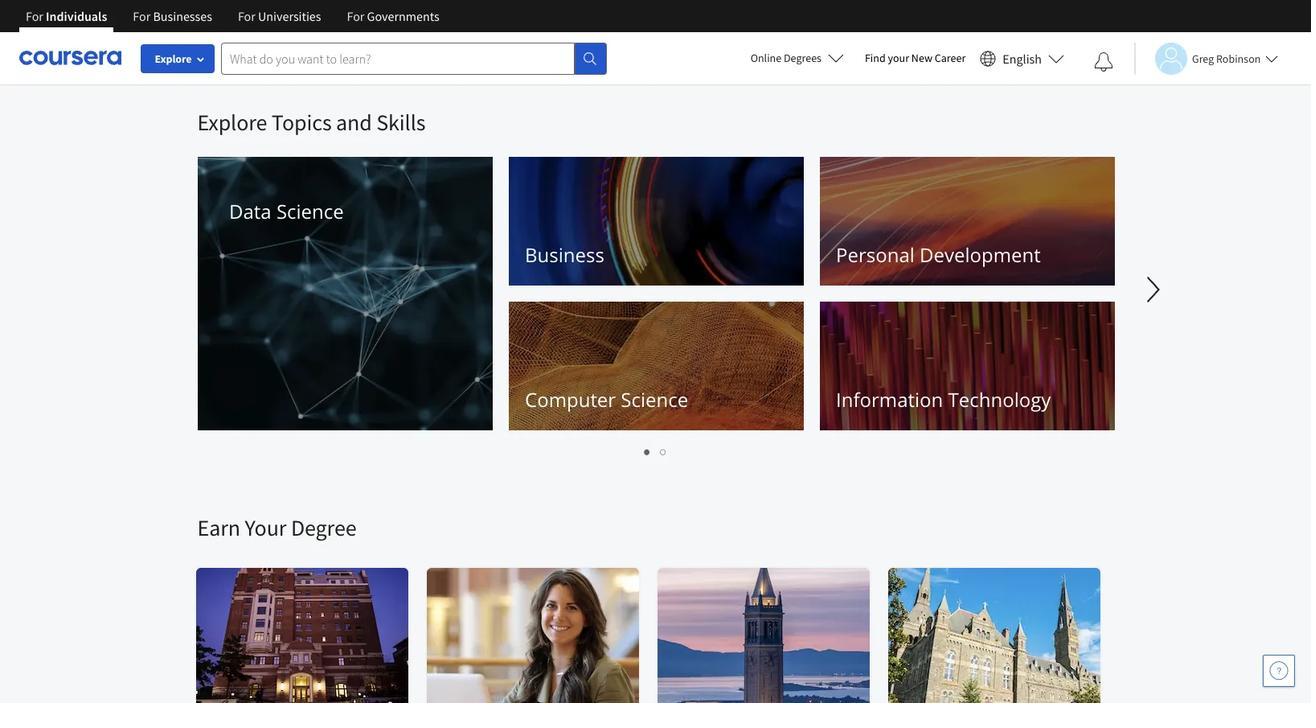 Task type: locate. For each thing, give the bounding box(es) containing it.
None search field
[[221, 42, 607, 74]]

for businesses
[[133, 8, 212, 24]]

1 button
[[640, 442, 656, 461]]

list containing 1
[[197, 442, 1115, 461]]

business link
[[509, 157, 804, 286]]

1 horizontal spatial explore
[[197, 108, 267, 137]]

explore for explore
[[155, 51, 192, 66]]

0 horizontal spatial explore
[[155, 51, 192, 66]]

1 vertical spatial explore
[[197, 108, 267, 137]]

earn
[[197, 513, 241, 542]]

data science link
[[197, 157, 493, 430]]

personal development image
[[820, 157, 1115, 286]]

1
[[645, 444, 651, 459]]

explore left topics
[[197, 108, 267, 137]]

science inside 'link'
[[621, 386, 688, 413]]

explore inside popup button
[[155, 51, 192, 66]]

explore down for businesses
[[155, 51, 192, 66]]

4 for from the left
[[347, 8, 365, 24]]

earn your degree carousel element
[[189, 465, 1312, 703]]

computer science image
[[509, 302, 804, 430]]

1 horizontal spatial science
[[621, 386, 688, 413]]

0 vertical spatial explore
[[155, 51, 192, 66]]

explore topics and skills carousel element
[[189, 85, 1312, 465]]

computer science
[[525, 386, 688, 413]]

for left businesses
[[133, 8, 151, 24]]

explore topics and skills
[[197, 108, 426, 137]]

coursera image
[[19, 45, 121, 71]]

for governments
[[347, 8, 440, 24]]

science right the data
[[276, 198, 344, 224]]

information technology link
[[820, 302, 1115, 430]]

data
[[229, 198, 271, 224]]

topics
[[272, 108, 332, 137]]

find your new career link
[[857, 48, 974, 68]]

online degrees button
[[738, 40, 857, 76]]

find
[[865, 51, 886, 65]]

for left universities
[[238, 8, 256, 24]]

online
[[751, 51, 782, 65]]

0 horizontal spatial science
[[276, 198, 344, 224]]

explore
[[155, 51, 192, 66], [197, 108, 267, 137]]

for for governments
[[347, 8, 365, 24]]

for left individuals
[[26, 8, 43, 24]]

1 for from the left
[[26, 8, 43, 24]]

science
[[276, 198, 344, 224], [621, 386, 688, 413]]

list inside explore topics and skills carousel element
[[197, 442, 1115, 461]]

list
[[197, 442, 1115, 461]]

1 vertical spatial science
[[621, 386, 688, 413]]

data science image
[[197, 157, 493, 430]]

0 vertical spatial science
[[276, 198, 344, 224]]

online degrees
[[751, 51, 822, 65]]

computer science link
[[509, 302, 804, 430]]

english button
[[974, 32, 1071, 84]]

2 for from the left
[[133, 8, 151, 24]]

science for computer science
[[621, 386, 688, 413]]

science up 1
[[621, 386, 688, 413]]

information technology
[[836, 386, 1051, 413]]

master of applied data science degree by university of michigan, image
[[196, 568, 409, 703]]

3 for from the left
[[238, 8, 256, 24]]

information technology image
[[820, 302, 1115, 430]]

for individuals
[[26, 8, 107, 24]]

earn your degree
[[197, 513, 357, 542]]

for left governments
[[347, 8, 365, 24]]

for for individuals
[[26, 8, 43, 24]]

for
[[26, 8, 43, 24], [133, 8, 151, 24], [238, 8, 256, 24], [347, 8, 365, 24]]

new
[[912, 51, 933, 65]]



Task type: vqa. For each thing, say whether or not it's contained in the screenshot.
Secure
no



Task type: describe. For each thing, give the bounding box(es) containing it.
skills
[[377, 108, 426, 137]]

personal development link
[[820, 157, 1115, 286]]

robinson
[[1217, 51, 1262, 66]]

for for universities
[[238, 8, 256, 24]]

greg robinson
[[1193, 51, 1262, 66]]

greg robinson button
[[1135, 42, 1279, 74]]

personal
[[836, 241, 915, 268]]

for universities
[[238, 8, 321, 24]]

computer
[[525, 386, 616, 413]]

for for businesses
[[133, 8, 151, 24]]

2
[[661, 444, 667, 459]]

science for data science
[[276, 198, 344, 224]]

explore for explore topics and skills
[[197, 108, 267, 137]]

greg
[[1193, 51, 1215, 66]]

governments
[[367, 8, 440, 24]]

universities
[[258, 8, 321, 24]]

master of business administration (imba) degree by university of illinois at urbana-champaign, image
[[427, 568, 640, 703]]

show notifications image
[[1095, 52, 1114, 72]]

master of advanced study in engineering degree by university of california, berkeley, image
[[658, 568, 871, 703]]

english
[[1003, 50, 1043, 66]]

and
[[336, 108, 372, 137]]

2 button
[[656, 442, 672, 461]]

banner navigation
[[13, 0, 453, 32]]

next slide image
[[1135, 270, 1173, 309]]

What do you want to learn? text field
[[221, 42, 575, 74]]

degree
[[291, 513, 357, 542]]

degrees
[[784, 51, 822, 65]]

data science
[[229, 198, 344, 224]]

technology
[[948, 386, 1051, 413]]

explore button
[[141, 44, 215, 73]]

help center image
[[1270, 661, 1289, 681]]

your
[[888, 51, 910, 65]]

business
[[525, 241, 604, 268]]

bachelor of arts in liberal studies degree by georgetown university, image
[[888, 568, 1102, 703]]

development
[[920, 241, 1041, 268]]

your
[[245, 513, 287, 542]]

find your new career
[[865, 51, 966, 65]]

businesses
[[153, 8, 212, 24]]

career
[[935, 51, 966, 65]]

individuals
[[46, 8, 107, 24]]

business image
[[509, 157, 804, 286]]

personal development
[[836, 241, 1041, 268]]

information
[[836, 386, 943, 413]]



